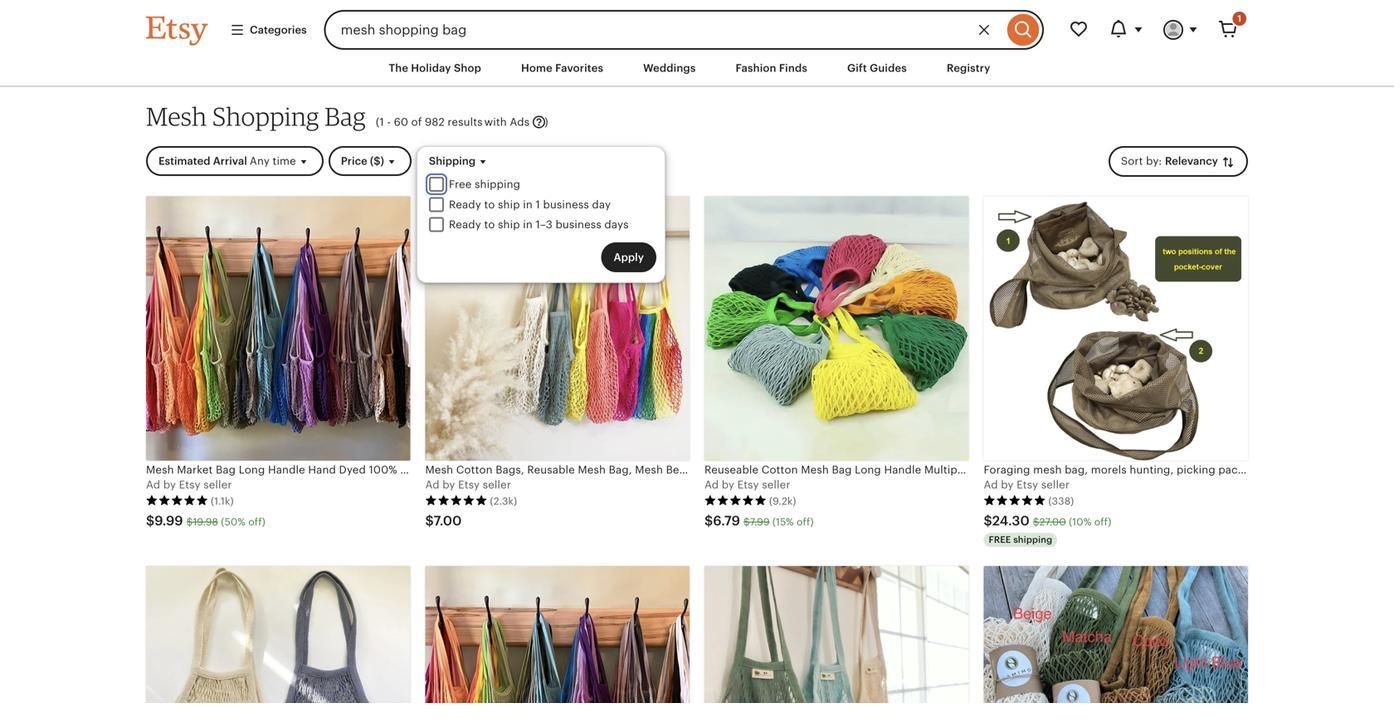 Task type: vqa. For each thing, say whether or not it's contained in the screenshot.
(80)
no



Task type: locate. For each thing, give the bounding box(es) containing it.
holiday
[[411, 62, 451, 74]]

ready
[[449, 199, 481, 211], [449, 219, 481, 231]]

bag, right the beach
[[702, 464, 725, 476]]

seller for 6.79
[[762, 479, 791, 491]]

$ inside $ 6.79 $ 7.99 (15% off)
[[744, 516, 750, 528]]

seller up (1.1k)
[[204, 479, 232, 491]]

4 seller from the left
[[1042, 479, 1070, 491]]

4 b from the left
[[1001, 479, 1008, 491]]

2 horizontal spatial 1
[[1238, 13, 1242, 24]]

gift guides
[[848, 62, 907, 74]]

1 vertical spatial to
[[484, 219, 495, 231]]

3 b from the left
[[722, 479, 729, 491]]

mesh market bag long handle hand dyed 100% cotton net string shopping reusable farmers produce eco friendly zero waste gift image
[[146, 196, 411, 461], [426, 566, 690, 703]]

1 vertical spatial mesh market bag long handle hand dyed 100% cotton net string shopping reusable farmers produce eco friendly zero waste gift image
[[426, 566, 690, 703]]

b for 6.79
[[722, 479, 729, 491]]

1 a d b y etsy seller from the left
[[146, 479, 232, 491]]

shipping inside $ 24.30 $ 27.00 (10% off) free shipping
[[1014, 535, 1053, 545]]

0 horizontal spatial shipping
[[475, 178, 521, 191]]

ready to ship in 1–3 business days link
[[449, 217, 629, 232]]

a for 9.99
[[146, 479, 154, 491]]

none search field inside categories banner
[[324, 10, 1044, 50]]

cotton
[[456, 464, 493, 476]]

a for 24.30
[[984, 479, 992, 491]]

1 vertical spatial bag
[[798, 464, 818, 476]]

1 horizontal spatial bag,
[[702, 464, 725, 476]]

d up the 9.99
[[153, 479, 160, 491]]

mesh cotton bags, reusable mesh bag, mesh beach bag, mesh market bag a d b y etsy seller
[[426, 464, 818, 491]]

2 b from the left
[[443, 479, 450, 491]]

seller up (2.3k)
[[483, 479, 511, 491]]

seller
[[204, 479, 232, 491], [483, 479, 511, 491], [762, 479, 791, 491], [1042, 479, 1070, 491]]

4 y from the left
[[1008, 479, 1014, 491]]

b up 7.00
[[443, 479, 450, 491]]

d
[[153, 479, 160, 491], [433, 479, 440, 491], [712, 479, 719, 491], [992, 479, 999, 491]]

price
[[341, 155, 368, 167]]

1 5 out of 5 stars image from the left
[[146, 495, 208, 506]]

ship down ready to ship in 1 business day link
[[498, 219, 520, 231]]

2 horizontal spatial off)
[[1095, 516, 1112, 528]]

days
[[605, 219, 629, 231]]

with ads
[[485, 116, 530, 128]]

home
[[521, 62, 553, 74]]

1 y from the left
[[170, 479, 176, 491]]

bag, left the beach
[[609, 464, 632, 476]]

1 etsy from the left
[[179, 479, 201, 491]]

2 5 out of 5 stars image from the left
[[426, 495, 488, 506]]

favorites
[[555, 62, 604, 74]]

beach
[[666, 464, 699, 476]]

y up "6.79"
[[729, 479, 735, 491]]

4 5 out of 5 stars image from the left
[[984, 495, 1047, 506]]

menu bar containing the holiday shop
[[116, 50, 1279, 87]]

1 d from the left
[[153, 479, 160, 491]]

the "one tripper" huge mesh market bag image
[[705, 566, 969, 703]]

5 out of 5 stars image up "6.79"
[[705, 495, 767, 506]]

off) inside $ 6.79 $ 7.99 (15% off)
[[797, 516, 814, 528]]

(338)
[[1049, 495, 1075, 507]]

b inside the mesh cotton bags, reusable mesh bag, mesh beach bag, mesh market bag a d b y etsy seller
[[443, 479, 450, 491]]

d up 24.30
[[992, 479, 999, 491]]

1 vertical spatial ready
[[449, 219, 481, 231]]

etsy down market
[[738, 479, 759, 491]]

60
[[394, 116, 408, 128]]

0 horizontal spatial 1
[[380, 116, 384, 128]]

(9.2k)
[[770, 495, 797, 507]]

mesh right reusable
[[578, 464, 606, 476]]

gift
[[848, 62, 867, 74]]

the holiday shop link
[[377, 53, 494, 83]]

0 vertical spatial to
[[484, 199, 495, 211]]

5 out of 5 stars image
[[146, 495, 208, 506], [426, 495, 488, 506], [705, 495, 767, 506], [984, 495, 1047, 506]]

(1.1k)
[[211, 495, 234, 507]]

home favorites
[[521, 62, 604, 74]]

0 vertical spatial shipping
[[475, 178, 521, 191]]

categories button
[[218, 15, 319, 45]]

2 a d b y etsy seller from the left
[[705, 479, 791, 491]]

5 out of 5 stars image up the 9.99
[[146, 495, 208, 506]]

(15%
[[773, 516, 794, 528]]

off) right (15%
[[797, 516, 814, 528]]

2 pc reusable grocery bags, crochet market bag, string shopping net bag, cotton mesh bags, summer beach net bag, zero waste gift for her image
[[146, 566, 411, 703]]

bag
[[325, 101, 366, 132], [798, 464, 818, 476]]

off) right (50%
[[248, 516, 266, 528]]

seller up (338)
[[1042, 479, 1070, 491]]

4 etsy from the left
[[1017, 479, 1039, 491]]

1 bag, from the left
[[609, 464, 632, 476]]

3 off) from the left
[[1095, 516, 1112, 528]]

a d b y etsy seller
[[146, 479, 232, 491], [705, 479, 791, 491], [984, 479, 1070, 491]]

$
[[146, 513, 155, 528], [426, 513, 434, 528], [705, 513, 713, 528], [984, 513, 993, 528], [187, 516, 193, 528], [744, 516, 750, 528], [1034, 516, 1040, 528]]

a up $ 6.79 $ 7.99 (15% off)
[[705, 479, 712, 491]]

1 vertical spatial in
[[523, 219, 533, 231]]

market
[[759, 464, 795, 476]]

5 out of 5 stars image up 7.00
[[426, 495, 488, 506]]

business
[[543, 199, 589, 211], [556, 219, 602, 231]]

bag inside the mesh cotton bags, reusable mesh bag, mesh beach bag, mesh market bag a d b y etsy seller
[[798, 464, 818, 476]]

3 a from the left
[[705, 479, 712, 491]]

shop
[[454, 62, 482, 74]]

1 ready from the top
[[449, 199, 481, 211]]

reusable
[[528, 464, 575, 476]]

apply
[[614, 251, 644, 264]]

($)
[[370, 155, 384, 167]]

19.98
[[193, 516, 218, 528]]

a up $ 9.99 $ 19.98 (50% off)
[[146, 479, 154, 491]]

2 ready from the top
[[449, 219, 481, 231]]

b up 24.30
[[1001, 479, 1008, 491]]

3 d from the left
[[712, 479, 719, 491]]

3 5 out of 5 stars image from the left
[[705, 495, 767, 506]]

arrival
[[213, 155, 247, 167]]

Search for anything text field
[[324, 10, 1004, 50]]

etsy up $ 9.99 $ 19.98 (50% off)
[[179, 479, 201, 491]]

d inside the mesh cotton bags, reusable mesh bag, mesh beach bag, mesh market bag a d b y etsy seller
[[433, 479, 440, 491]]

a d b y etsy seller up (1.1k)
[[146, 479, 232, 491]]

1 off) from the left
[[248, 516, 266, 528]]

etsy down "cotton"
[[458, 479, 480, 491]]

1
[[1238, 13, 1242, 24], [380, 116, 384, 128], [536, 199, 540, 211]]

shipping
[[475, 178, 521, 191], [1014, 535, 1053, 545]]

1 horizontal spatial a d b y etsy seller
[[705, 479, 791, 491]]

a inside the mesh cotton bags, reusable mesh bag, mesh beach bag, mesh market bag a d b y etsy seller
[[426, 479, 433, 491]]

a
[[146, 479, 154, 491], [426, 479, 433, 491], [705, 479, 712, 491], [984, 479, 992, 491]]

1 vertical spatial shipping
[[1014, 535, 1053, 545]]

1 a from the left
[[146, 479, 154, 491]]

etsy for 6.79
[[738, 479, 759, 491]]

fashion
[[736, 62, 777, 74]]

day
[[592, 199, 611, 211]]

2 to from the top
[[484, 219, 495, 231]]

0 vertical spatial ship
[[498, 199, 520, 211]]

1 horizontal spatial off)
[[797, 516, 814, 528]]

9.99
[[155, 513, 183, 528]]

27.00
[[1040, 516, 1067, 528]]

business up 1–3
[[543, 199, 589, 211]]

in up ready to ship in 1–3 business days link
[[523, 199, 533, 211]]

estimated
[[159, 155, 210, 167]]

1 vertical spatial ship
[[498, 219, 520, 231]]

0 horizontal spatial a d b y etsy seller
[[146, 479, 232, 491]]

d up $ 7.00
[[433, 479, 440, 491]]

menu bar
[[116, 50, 1279, 87]]

3 seller from the left
[[762, 479, 791, 491]]

1 vertical spatial business
[[556, 219, 602, 231]]

4 d from the left
[[992, 479, 999, 491]]

a up free
[[984, 479, 992, 491]]

1 horizontal spatial bag
[[798, 464, 818, 476]]

shipping right free
[[475, 178, 521, 191]]

3 etsy from the left
[[738, 479, 759, 491]]

0 vertical spatial mesh market bag long handle hand dyed 100% cotton net string shopping reusable farmers produce eco friendly zero waste gift image
[[146, 196, 411, 461]]

of
[[411, 116, 422, 128]]

(10%
[[1069, 516, 1092, 528]]

0 vertical spatial business
[[543, 199, 589, 211]]

etsy
[[179, 479, 201, 491], [458, 479, 480, 491], [738, 479, 759, 491], [1017, 479, 1039, 491]]

mesh up estimated
[[146, 101, 207, 132]]

shipping inside free shipping ready to ship in 1 business day ready to ship in 1–3 business days
[[475, 178, 521, 191]]

seller for 9.99
[[204, 479, 232, 491]]

in
[[523, 199, 533, 211], [523, 219, 533, 231]]

0 horizontal spatial off)
[[248, 516, 266, 528]]

business down day at left top
[[556, 219, 602, 231]]

in left 1–3
[[523, 219, 533, 231]]

bag right market
[[798, 464, 818, 476]]

1 horizontal spatial mesh market bag long handle hand dyed 100% cotton net string shopping reusable farmers produce eco friendly zero waste gift image
[[426, 566, 690, 703]]

shipping down the 27.00
[[1014, 535, 1053, 545]]

y up the 9.99
[[170, 479, 176, 491]]

2 vertical spatial 1
[[536, 199, 540, 211]]

off) right (10%
[[1095, 516, 1112, 528]]

y
[[170, 479, 176, 491], [449, 479, 455, 491], [729, 479, 735, 491], [1008, 479, 1014, 491]]

a d b y etsy seller for 6.79
[[705, 479, 791, 491]]

mesh
[[146, 101, 207, 132], [426, 464, 453, 476], [578, 464, 606, 476], [635, 464, 663, 476], [728, 464, 756, 476]]

0 vertical spatial ready
[[449, 199, 481, 211]]

1 seller from the left
[[204, 479, 232, 491]]

)
[[545, 116, 549, 128]]

b
[[163, 479, 170, 491], [443, 479, 450, 491], [722, 479, 729, 491], [1001, 479, 1008, 491]]

4 a from the left
[[984, 479, 992, 491]]

0 vertical spatial in
[[523, 199, 533, 211]]

d for 9.99
[[153, 479, 160, 491]]

2 off) from the left
[[797, 516, 814, 528]]

y up 7.00
[[449, 479, 455, 491]]

price ($) button
[[329, 146, 412, 176]]

free
[[449, 178, 472, 191]]

b up the 9.99
[[163, 479, 170, 491]]

seller down market
[[762, 479, 791, 491]]

0 vertical spatial bag
[[325, 101, 366, 132]]

estimated arrival any time
[[159, 155, 296, 167]]

bag left (
[[325, 101, 366, 132]]

free
[[989, 535, 1012, 545]]

y up 24.30
[[1008, 479, 1014, 491]]

2 y from the left
[[449, 479, 455, 491]]

5 out of 5 stars image up 24.30
[[984, 495, 1047, 506]]

b up "6.79"
[[722, 479, 729, 491]]

off)
[[248, 516, 266, 528], [797, 516, 814, 528], [1095, 516, 1112, 528]]

free shipping ready to ship in 1 business day ready to ship in 1–3 business days
[[449, 178, 629, 231]]

2 etsy from the left
[[458, 479, 480, 491]]

2 seller from the left
[[483, 479, 511, 491]]

d for 6.79
[[712, 479, 719, 491]]

a d b y etsy seller down market
[[705, 479, 791, 491]]

any
[[250, 155, 270, 167]]

(
[[376, 116, 380, 128]]

etsy up 24.30
[[1017, 479, 1039, 491]]

a up $ 7.00
[[426, 479, 433, 491]]

2 d from the left
[[433, 479, 440, 491]]

d for 24.30
[[992, 479, 999, 491]]

mesh left "cotton"
[[426, 464, 453, 476]]

2 horizontal spatial a d b y etsy seller
[[984, 479, 1070, 491]]

d up "6.79"
[[712, 479, 719, 491]]

3 a d b y etsy seller from the left
[[984, 479, 1070, 491]]

a d b y etsy seller up (338)
[[984, 479, 1070, 491]]

1 horizontal spatial shipping
[[1014, 535, 1053, 545]]

0 horizontal spatial bag,
[[609, 464, 632, 476]]

0 vertical spatial 1
[[1238, 13, 1242, 24]]

2 a from the left
[[426, 479, 433, 491]]

ship down free shipping link
[[498, 199, 520, 211]]

off) inside $ 9.99 $ 19.98 (50% off)
[[248, 516, 266, 528]]

1 horizontal spatial 1
[[536, 199, 540, 211]]

1 ship from the top
[[498, 199, 520, 211]]

1 b from the left
[[163, 479, 170, 491]]

bag,
[[609, 464, 632, 476], [702, 464, 725, 476]]

y for 9.99
[[170, 479, 176, 491]]

by:
[[1147, 155, 1163, 167]]

None search field
[[324, 10, 1044, 50]]

3 y from the left
[[729, 479, 735, 491]]



Task type: describe. For each thing, give the bounding box(es) containing it.
( 1 - 60 of 982 results
[[376, 116, 483, 128]]

categories banner
[[116, 0, 1279, 50]]

foraging mesh bag, morels hunting, picking pack, mushrooms, fruits, vegetables, berries gathering bag. christmas gift for her. image
[[984, 196, 1249, 461]]

b for 24.30
[[1001, 479, 1008, 491]]

5 out of 5 stars image for 6.79
[[705, 495, 767, 506]]

y inside the mesh cotton bags, reusable mesh bag, mesh beach bag, mesh market bag a d b y etsy seller
[[449, 479, 455, 491]]

etsy for 9.99
[[179, 479, 201, 491]]

registry
[[947, 62, 991, 74]]

apply button
[[601, 242, 657, 272]]

time
[[273, 155, 296, 167]]

fashion finds link
[[724, 53, 820, 83]]

guides
[[870, 62, 907, 74]]

results
[[448, 116, 483, 128]]

1 inside categories banner
[[1238, 13, 1242, 24]]

bags,
[[496, 464, 525, 476]]

reuseable cotton mesh bag long handle multiple use grocery shopper / fruit / produce / vegetable / beach toys eco friendly image
[[705, 196, 969, 461]]

relevancy
[[1166, 155, 1219, 167]]

4  foldable lightweight market bag, fishnet reusable cotton tote bags - grocery shopping bag - farmer market mesh produce bag - great gift image
[[984, 566, 1249, 703]]

weddings link
[[631, 53, 709, 83]]

y for 6.79
[[729, 479, 735, 491]]

2 in from the top
[[523, 219, 533, 231]]

with
[[485, 116, 507, 128]]

etsy for 24.30
[[1017, 479, 1039, 491]]

(50%
[[221, 516, 246, 528]]

1–3
[[536, 219, 553, 231]]

a for 6.79
[[705, 479, 712, 491]]

(2.3k)
[[490, 495, 517, 507]]

1 in from the top
[[523, 199, 533, 211]]

price ($)
[[341, 155, 384, 167]]

7.99
[[750, 516, 770, 528]]

5 out of 5 stars image for 7.00
[[426, 495, 488, 506]]

a d b y etsy seller for 9.99
[[146, 479, 232, 491]]

2 bag, from the left
[[702, 464, 725, 476]]

off) inside $ 24.30 $ 27.00 (10% off) free shipping
[[1095, 516, 1112, 528]]

sort by: relevancy
[[1122, 155, 1221, 167]]

seller for 24.30
[[1042, 479, 1070, 491]]

1 link
[[1209, 10, 1249, 50]]

1 vertical spatial 1
[[380, 116, 384, 128]]

free shipping link
[[449, 177, 521, 192]]

ads
[[510, 116, 530, 128]]

fashion finds
[[736, 62, 808, 74]]

mesh shopping bag
[[146, 101, 366, 132]]

mesh cotton bags, reusable mesh bag, mesh beach bag, mesh market bag image
[[426, 196, 690, 461]]

weddings
[[644, 62, 696, 74]]

off) for 9.99
[[248, 516, 266, 528]]

$ inside $ 9.99 $ 19.98 (50% off)
[[187, 516, 193, 528]]

the
[[389, 62, 409, 74]]

0 horizontal spatial bag
[[325, 101, 366, 132]]

$ 7.00
[[426, 513, 462, 528]]

-
[[387, 116, 391, 128]]

off) for 6.79
[[797, 516, 814, 528]]

ready to ship in 1 business day link
[[449, 197, 611, 212]]

etsy inside the mesh cotton bags, reusable mesh bag, mesh beach bag, mesh market bag a d b y etsy seller
[[458, 479, 480, 491]]

shipping button
[[417, 146, 503, 176]]

shopping
[[212, 101, 319, 132]]

2 ship from the top
[[498, 219, 520, 231]]

982
[[425, 116, 445, 128]]

$ 24.30 $ 27.00 (10% off) free shipping
[[984, 513, 1112, 545]]

$ 6.79 $ 7.99 (15% off)
[[705, 513, 814, 528]]

1 inside free shipping ready to ship in 1 business day ready to ship in 1–3 business days
[[536, 199, 540, 211]]

shipping
[[429, 155, 476, 167]]

gift guides link
[[835, 53, 920, 83]]

7.00
[[434, 513, 462, 528]]

5 out of 5 stars image for 9.99
[[146, 495, 208, 506]]

mesh left market
[[728, 464, 756, 476]]

b for 9.99
[[163, 479, 170, 491]]

y for 24.30
[[1008, 479, 1014, 491]]

categories
[[250, 24, 307, 36]]

$ 9.99 $ 19.98 (50% off)
[[146, 513, 266, 528]]

1 to from the top
[[484, 199, 495, 211]]

sort
[[1122, 155, 1144, 167]]

mesh left the beach
[[635, 464, 663, 476]]

registry link
[[935, 53, 1003, 83]]

6.79
[[713, 513, 741, 528]]

24.30
[[993, 513, 1030, 528]]

home favorites link
[[509, 53, 616, 83]]

sort by: relevancy image
[[1221, 155, 1236, 170]]

finds
[[779, 62, 808, 74]]

seller inside the mesh cotton bags, reusable mesh bag, mesh beach bag, mesh market bag a d b y etsy seller
[[483, 479, 511, 491]]

0 horizontal spatial mesh market bag long handle hand dyed 100% cotton net string shopping reusable farmers produce eco friendly zero waste gift image
[[146, 196, 411, 461]]

the holiday shop
[[389, 62, 482, 74]]



